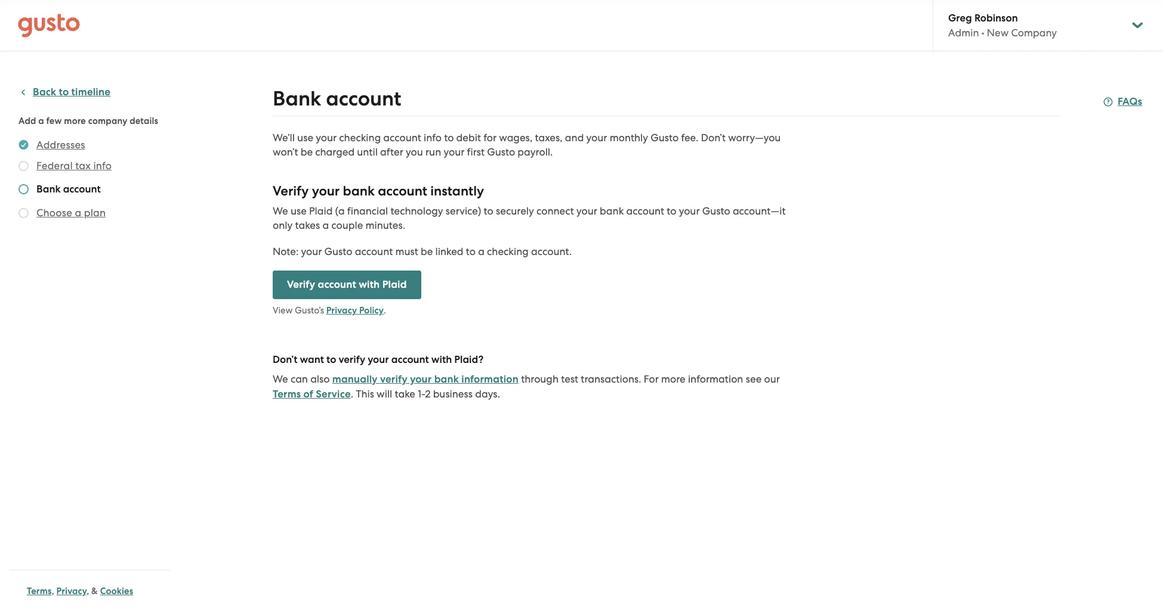 Task type: locate. For each thing, give the bounding box(es) containing it.
with up policy
[[359, 279, 380, 291]]

0 vertical spatial info
[[424, 132, 442, 144]]

1 horizontal spatial don't
[[701, 132, 726, 144]]

we left can
[[273, 374, 288, 386]]

we up the only at the left
[[273, 205, 288, 217]]

federal
[[36, 160, 73, 172]]

greg
[[948, 12, 972, 24]]

1 horizontal spatial verify
[[380, 374, 408, 386]]

bank account up "charged"
[[273, 87, 401, 111]]

and
[[565, 132, 584, 144]]

view gusto's privacy policy .
[[273, 306, 386, 316]]

bank up financial
[[343, 183, 375, 199]]

0 horizontal spatial privacy
[[56, 587, 87, 597]]

terms inside we can also manually verify your bank information through test transactions. for more information see our terms of service . this will take 1-2 business days.
[[273, 389, 301, 401]]

be right "won't"
[[301, 146, 313, 158]]

0 horizontal spatial be
[[301, 146, 313, 158]]

bank right connect
[[600, 205, 624, 217]]

2 horizontal spatial bank
[[600, 205, 624, 217]]

0 vertical spatial we
[[273, 205, 288, 217]]

1 horizontal spatial information
[[688, 374, 743, 386]]

a left 'plan'
[[75, 207, 81, 219]]

info up run
[[424, 132, 442, 144]]

1 , from the left
[[52, 587, 54, 597]]

0 horizontal spatial ,
[[52, 587, 54, 597]]

0 vertical spatial don't
[[701, 132, 726, 144]]

1 vertical spatial checking
[[487, 246, 529, 258]]

run
[[426, 146, 441, 158]]

0 horizontal spatial info
[[93, 160, 112, 172]]

circle check image
[[19, 138, 29, 152]]

1 vertical spatial verify
[[287, 279, 315, 291]]

0 vertical spatial terms
[[273, 389, 301, 401]]

0 vertical spatial .
[[384, 306, 386, 316]]

1 vertical spatial with
[[431, 354, 452, 366]]

we'll
[[273, 132, 295, 144]]

0 vertical spatial bank
[[343, 183, 375, 199]]

to
[[59, 86, 69, 98], [444, 132, 454, 144], [484, 205, 493, 217], [667, 205, 676, 217], [466, 246, 476, 258], [326, 354, 336, 366]]

0 horizontal spatial terms
[[27, 587, 52, 597]]

.
[[384, 306, 386, 316], [351, 389, 353, 400]]

more
[[64, 116, 86, 127], [661, 374, 686, 386]]

plaid up policy
[[382, 279, 407, 291]]

bank up we'll
[[273, 87, 321, 111]]

details
[[130, 116, 158, 127]]

home image
[[18, 13, 80, 37]]

can
[[291, 374, 308, 386]]

to inside button
[[59, 86, 69, 98]]

we
[[273, 205, 288, 217], [273, 374, 288, 386]]

verify your bank account instantly we use plaid (a financial technology service) to securely connect your bank account to your gusto account—it only takes a couple minutes.
[[273, 183, 786, 232]]

gusto inside verify your bank account instantly we use plaid (a financial technology service) to securely connect your bank account to your gusto account—it only takes a couple minutes.
[[702, 205, 730, 217]]

0 vertical spatial more
[[64, 116, 86, 127]]

1 horizontal spatial terms
[[273, 389, 301, 401]]

linked
[[435, 246, 463, 258]]

1 vertical spatial bank account
[[36, 183, 101, 196]]

account—it
[[733, 205, 786, 217]]

info
[[424, 132, 442, 144], [93, 160, 112, 172]]

information
[[462, 374, 519, 386], [688, 374, 743, 386]]

use
[[297, 132, 313, 144], [291, 205, 307, 217]]

your
[[316, 132, 337, 144], [586, 132, 607, 144], [444, 146, 465, 158], [312, 183, 340, 199], [577, 205, 597, 217], [679, 205, 700, 217], [301, 246, 322, 258], [368, 354, 389, 366], [410, 374, 432, 386]]

plaid
[[309, 205, 333, 217], [382, 279, 407, 291]]

privacy for ,
[[56, 587, 87, 597]]

0 vertical spatial bank account
[[273, 87, 401, 111]]

account
[[326, 87, 401, 111], [383, 132, 421, 144], [63, 183, 101, 196], [378, 183, 427, 199], [626, 205, 664, 217], [355, 246, 393, 258], [318, 279, 356, 291], [391, 354, 429, 366]]

&
[[91, 587, 98, 597]]

0 horizontal spatial verify
[[339, 354, 365, 366]]

0 horizontal spatial information
[[462, 374, 519, 386]]

don't right fee.
[[701, 132, 726, 144]]

taxes,
[[535, 132, 563, 144]]

terms left privacy link
[[27, 587, 52, 597]]

use right we'll
[[297, 132, 313, 144]]

1 vertical spatial bank
[[600, 205, 624, 217]]

1 horizontal spatial bank
[[434, 374, 459, 386]]

0 horizontal spatial bank
[[343, 183, 375, 199]]

account inside list
[[63, 183, 101, 196]]

for
[[644, 374, 659, 386]]

checking up until
[[339, 132, 381, 144]]

1 vertical spatial privacy
[[56, 587, 87, 597]]

1 vertical spatial check image
[[19, 208, 29, 218]]

privacy down "verify account with plaid" button
[[326, 306, 357, 316]]

2 check image from the top
[[19, 208, 29, 218]]

bank account inside bank account list
[[36, 183, 101, 196]]

this
[[356, 389, 374, 400]]

checking down the securely
[[487, 246, 529, 258]]

won't
[[273, 146, 298, 158]]

0 horizontal spatial don't
[[273, 354, 298, 366]]

first
[[467, 146, 485, 158]]

federal tax info button
[[36, 159, 112, 173]]

privacy
[[326, 306, 357, 316], [56, 587, 87, 597]]

1 vertical spatial bank
[[36, 183, 61, 196]]

1 horizontal spatial info
[[424, 132, 442, 144]]

bank
[[343, 183, 375, 199], [600, 205, 624, 217], [434, 374, 459, 386]]

account inside we'll use your checking account info to debit for wages, taxes, and your monthly gusto fee. don't worry—you won't be charged until after you run your first gusto payroll.
[[383, 132, 421, 144]]

don't
[[701, 132, 726, 144], [273, 354, 298, 366]]

0 vertical spatial verify
[[339, 354, 365, 366]]

1 horizontal spatial more
[[661, 374, 686, 386]]

info right 'tax'
[[93, 160, 112, 172]]

1 horizontal spatial checking
[[487, 246, 529, 258]]

1 check image from the top
[[19, 161, 29, 171]]

gusto left account—it
[[702, 205, 730, 217]]

new
[[987, 27, 1009, 39]]

don't inside we'll use your checking account info to debit for wages, taxes, and your monthly gusto fee. don't worry—you won't be charged until after you run your first gusto payroll.
[[701, 132, 726, 144]]

0 horizontal spatial bank
[[36, 183, 61, 196]]

bank
[[273, 87, 321, 111], [36, 183, 61, 196]]

1 vertical spatial .
[[351, 389, 353, 400]]

technology
[[391, 205, 443, 217]]

. down "verify account with plaid" button
[[384, 306, 386, 316]]

verify account with plaid
[[287, 279, 407, 291]]

2 , from the left
[[87, 587, 89, 597]]

a right takes
[[323, 220, 329, 232]]

1 horizontal spatial privacy
[[326, 306, 357, 316]]

bank account
[[273, 87, 401, 111], [36, 183, 101, 196]]

use up takes
[[291, 205, 307, 217]]

plan
[[84, 207, 106, 219]]

we'll use your checking account info to debit for wages, taxes, and your monthly gusto fee. don't worry—you won't be charged until after you run your first gusto payroll.
[[273, 132, 781, 158]]

terms down can
[[273, 389, 301, 401]]

1 vertical spatial plaid
[[382, 279, 407, 291]]

0 vertical spatial be
[[301, 146, 313, 158]]

0 horizontal spatial checking
[[339, 132, 381, 144]]

2 information from the left
[[688, 374, 743, 386]]

2 we from the top
[[273, 374, 288, 386]]

•
[[982, 27, 985, 39]]

0 horizontal spatial plaid
[[309, 205, 333, 217]]

bank inside we can also manually verify your bank information through test transactions. for more information see our terms of service . this will take 1-2 business days.
[[434, 374, 459, 386]]

0 vertical spatial with
[[359, 279, 380, 291]]

1 vertical spatial be
[[421, 246, 433, 258]]

gusto left fee.
[[651, 132, 679, 144]]

information up "days."
[[462, 374, 519, 386]]

must
[[395, 246, 418, 258]]

0 horizontal spatial bank account
[[36, 183, 101, 196]]

of
[[304, 389, 313, 401]]

see
[[746, 374, 762, 386]]

for
[[484, 132, 497, 144]]

minutes.
[[366, 220, 405, 232]]

with up 'manually verify your bank information' button
[[431, 354, 452, 366]]

1 horizontal spatial ,
[[87, 587, 89, 597]]

payroll.
[[518, 146, 553, 158]]

plaid left (a
[[309, 205, 333, 217]]

business
[[433, 389, 473, 400]]

verify
[[273, 183, 309, 199], [287, 279, 315, 291]]

more right few
[[64, 116, 86, 127]]

back to timeline
[[33, 86, 110, 98]]

verify inside button
[[287, 279, 315, 291]]

1 vertical spatial terms
[[27, 587, 52, 597]]

a
[[38, 116, 44, 127], [75, 207, 81, 219], [323, 220, 329, 232], [478, 246, 485, 258]]

information left see
[[688, 374, 743, 386]]

0 vertical spatial check image
[[19, 161, 29, 171]]

, left privacy link
[[52, 587, 54, 597]]

bank up choose
[[36, 183, 61, 196]]

privacy left the &
[[56, 587, 87, 597]]

1 horizontal spatial .
[[384, 306, 386, 316]]

1 vertical spatial use
[[291, 205, 307, 217]]

financial
[[347, 205, 388, 217]]

be inside we'll use your checking account info to debit for wages, taxes, and your monthly gusto fee. don't worry—you won't be charged until after you run your first gusto payroll.
[[301, 146, 313, 158]]

don't up can
[[273, 354, 298, 366]]

0 vertical spatial privacy
[[326, 306, 357, 316]]

more right for
[[661, 374, 686, 386]]

check image
[[19, 161, 29, 171], [19, 208, 29, 218]]

0 vertical spatial use
[[297, 132, 313, 144]]

verify up manually
[[339, 354, 365, 366]]

2
[[425, 389, 431, 400]]

1 we from the top
[[273, 205, 288, 217]]

monthly
[[610, 132, 648, 144]]

check image down circle check icon
[[19, 161, 29, 171]]

be
[[301, 146, 313, 158], [421, 246, 433, 258]]

0 vertical spatial checking
[[339, 132, 381, 144]]

verify for account
[[287, 279, 315, 291]]

verify up the only at the left
[[273, 183, 309, 199]]

0 vertical spatial bank
[[273, 87, 321, 111]]

0 vertical spatial plaid
[[309, 205, 333, 217]]

. left this
[[351, 389, 353, 400]]

service)
[[446, 205, 481, 217]]

be right must
[[421, 246, 433, 258]]

verify up gusto's
[[287, 279, 315, 291]]

back to timeline button
[[19, 85, 110, 100]]

0 vertical spatial verify
[[273, 183, 309, 199]]

1 horizontal spatial plaid
[[382, 279, 407, 291]]

,
[[52, 587, 54, 597], [87, 587, 89, 597]]

cookies
[[100, 587, 133, 597]]

1 vertical spatial we
[[273, 374, 288, 386]]

1 vertical spatial don't
[[273, 354, 298, 366]]

add a few more company details
[[19, 116, 158, 127]]

bank inside list
[[36, 183, 61, 196]]

1 vertical spatial info
[[93, 160, 112, 172]]

verify inside verify your bank account instantly we use plaid (a financial technology service) to securely connect your bank account to your gusto account—it only takes a couple minutes.
[[273, 183, 309, 199]]

terms
[[273, 389, 301, 401], [27, 587, 52, 597]]

couple
[[331, 220, 363, 232]]

verify up the will
[[380, 374, 408, 386]]

2 vertical spatial bank
[[434, 374, 459, 386]]

0 horizontal spatial with
[[359, 279, 380, 291]]

1 vertical spatial more
[[661, 374, 686, 386]]

check image down check icon
[[19, 208, 29, 218]]

debit
[[456, 132, 481, 144]]

bank up business on the bottom of the page
[[434, 374, 459, 386]]

, left the &
[[87, 587, 89, 597]]

0 horizontal spatial .
[[351, 389, 353, 400]]

1 vertical spatial verify
[[380, 374, 408, 386]]

bank account up choose a plan
[[36, 183, 101, 196]]

. inside we can also manually verify your bank information through test transactions. for more information see our terms of service . this will take 1-2 business days.
[[351, 389, 353, 400]]



Task type: describe. For each thing, give the bounding box(es) containing it.
a right linked
[[478, 246, 485, 258]]

want
[[300, 354, 324, 366]]

until
[[357, 146, 378, 158]]

gusto down for
[[487, 146, 515, 158]]

we can also manually verify your bank information through test transactions. for more information see our terms of service . this will take 1-2 business days.
[[273, 374, 780, 401]]

fee.
[[681, 132, 699, 144]]

note:
[[273, 246, 299, 258]]

more inside we can also manually verify your bank information through test transactions. for more information see our terms of service . this will take 1-2 business days.
[[661, 374, 686, 386]]

1 horizontal spatial bank account
[[273, 87, 401, 111]]

admin
[[948, 27, 979, 39]]

faqs button
[[1104, 95, 1142, 109]]

verify for your
[[273, 183, 309, 199]]

our
[[764, 374, 780, 386]]

plaid inside button
[[382, 279, 407, 291]]

cookies button
[[100, 585, 133, 599]]

account inside button
[[318, 279, 356, 291]]

privacy policy link
[[326, 306, 384, 316]]

1 horizontal spatial bank
[[273, 87, 321, 111]]

wages,
[[499, 132, 533, 144]]

tax
[[75, 160, 91, 172]]

faqs
[[1118, 95, 1142, 108]]

your inside we can also manually verify your bank information through test transactions. for more information see our terms of service . this will take 1-2 business days.
[[410, 374, 432, 386]]

addresses
[[36, 139, 85, 151]]

timeline
[[71, 86, 110, 98]]

federal tax info
[[36, 160, 112, 172]]

checking inside we'll use your checking account info to debit for wages, taxes, and your monthly gusto fee. don't worry—you won't be charged until after you run your first gusto payroll.
[[339, 132, 381, 144]]

you
[[406, 146, 423, 158]]

terms link
[[27, 587, 52, 597]]

days.
[[475, 389, 500, 400]]

takes
[[295, 220, 320, 232]]

info inside we'll use your checking account info to debit for wages, taxes, and your monthly gusto fee. don't worry—you won't be charged until after you run your first gusto payroll.
[[424, 132, 442, 144]]

securely
[[496, 205, 534, 217]]

to inside we'll use your checking account info to debit for wages, taxes, and your monthly gusto fee. don't worry—you won't be charged until after you run your first gusto payroll.
[[444, 132, 454, 144]]

addresses button
[[36, 138, 85, 152]]

few
[[46, 116, 62, 127]]

check image
[[19, 184, 29, 195]]

1 horizontal spatial with
[[431, 354, 452, 366]]

manually
[[332, 374, 378, 386]]

plaid?
[[454, 354, 484, 366]]

will
[[377, 389, 392, 400]]

account.
[[531, 246, 572, 258]]

terms of service link
[[273, 389, 351, 401]]

choose
[[36, 207, 72, 219]]

test
[[561, 374, 578, 386]]

transactions.
[[581, 374, 641, 386]]

only
[[273, 220, 293, 232]]

greg robinson admin • new company
[[948, 12, 1057, 39]]

1-
[[418, 389, 425, 400]]

info inside button
[[93, 160, 112, 172]]

connect
[[537, 205, 574, 217]]

gusto's
[[295, 306, 324, 316]]

gusto down the couple
[[324, 246, 352, 258]]

manually verify your bank information button
[[332, 373, 519, 387]]

a left few
[[38, 116, 44, 127]]

choose a plan
[[36, 207, 106, 219]]

don't want to verify your account with plaid?
[[273, 354, 484, 366]]

use inside verify your bank account instantly we use plaid (a financial technology service) to securely connect your bank account to your gusto account—it only takes a couple minutes.
[[291, 205, 307, 217]]

company
[[88, 116, 127, 127]]

check image for choose
[[19, 208, 29, 218]]

a inside verify your bank account instantly we use plaid (a financial technology service) to securely connect your bank account to your gusto account—it only takes a couple minutes.
[[323, 220, 329, 232]]

a inside button
[[75, 207, 81, 219]]

choose a plan button
[[36, 206, 106, 220]]

add
[[19, 116, 36, 127]]

(a
[[335, 205, 345, 217]]

instantly
[[430, 183, 484, 199]]

charged
[[315, 146, 355, 158]]

privacy for policy
[[326, 306, 357, 316]]

we inside verify your bank account instantly we use plaid (a financial technology service) to securely connect your bank account to your gusto account—it only takes a couple minutes.
[[273, 205, 288, 217]]

service
[[316, 389, 351, 401]]

verify account with plaid button
[[273, 271, 421, 300]]

check image for federal
[[19, 161, 29, 171]]

view
[[273, 306, 293, 316]]

plaid inside verify your bank account instantly we use plaid (a financial technology service) to securely connect your bank account to your gusto account—it only takes a couple minutes.
[[309, 205, 333, 217]]

worry—you
[[728, 132, 781, 144]]

1 horizontal spatial be
[[421, 246, 433, 258]]

terms , privacy , & cookies
[[27, 587, 133, 597]]

note: your gusto account must be linked to a checking account.
[[273, 246, 572, 258]]

back
[[33, 86, 56, 98]]

0 horizontal spatial more
[[64, 116, 86, 127]]

use inside we'll use your checking account info to debit for wages, taxes, and your monthly gusto fee. don't worry—you won't be charged until after you run your first gusto payroll.
[[297, 132, 313, 144]]

after
[[380, 146, 403, 158]]

take
[[395, 389, 415, 400]]

we inside we can also manually verify your bank information through test transactions. for more information see our terms of service . this will take 1-2 business days.
[[273, 374, 288, 386]]

company
[[1011, 27, 1057, 39]]

through
[[521, 374, 559, 386]]

1 information from the left
[[462, 374, 519, 386]]

verify inside we can also manually verify your bank information through test transactions. for more information see our terms of service . this will take 1-2 business days.
[[380, 374, 408, 386]]

robinson
[[975, 12, 1018, 24]]

also
[[310, 374, 330, 386]]

with inside button
[[359, 279, 380, 291]]

privacy link
[[56, 587, 87, 597]]

policy
[[359, 306, 384, 316]]

bank account list
[[19, 138, 165, 223]]



Task type: vqa. For each thing, say whether or not it's contained in the screenshot.
account in the We'll use your checking account info to debit for wages, taxes, and your monthly Gusto fee. Don't worry—you won't be charged until after you run your first Gusto payroll.
yes



